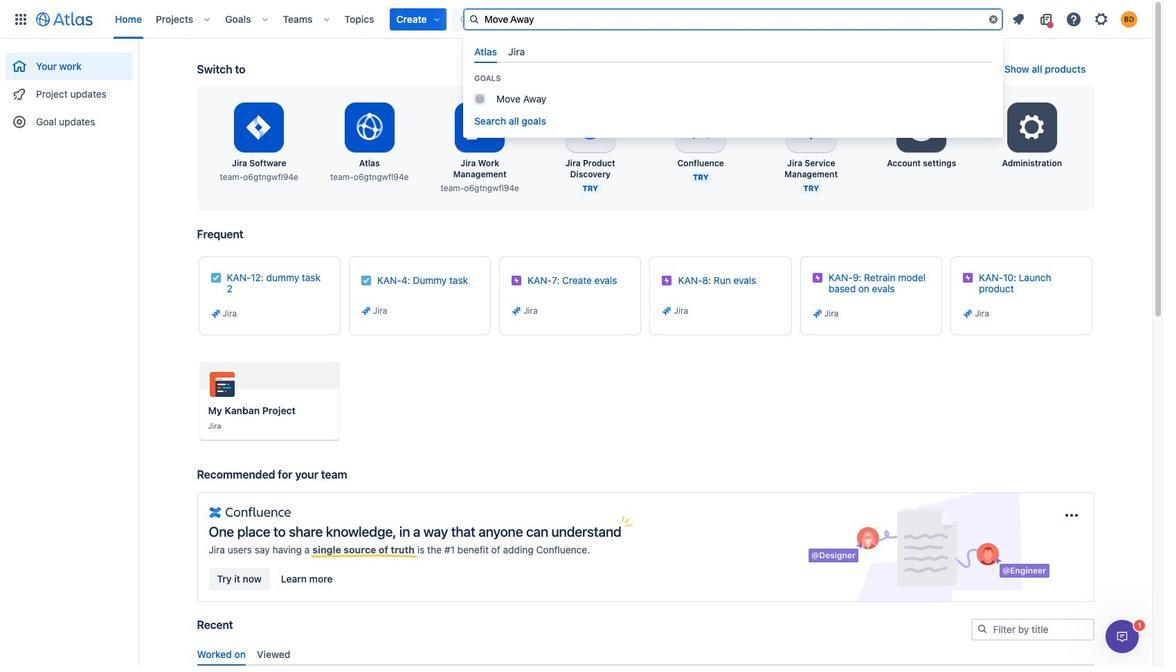 Task type: locate. For each thing, give the bounding box(es) containing it.
Filter by title field
[[973, 620, 1093, 639]]

1 vertical spatial tab list
[[192, 643, 1100, 666]]

settings image
[[1094, 11, 1110, 27], [1016, 111, 1049, 144]]

group
[[6, 39, 133, 140]]

1 vertical spatial settings image
[[1016, 111, 1049, 144]]

jira image
[[361, 305, 372, 317], [511, 305, 522, 317], [662, 305, 673, 317], [812, 308, 823, 319], [963, 308, 974, 319]]

1 tab from the left
[[469, 40, 503, 63]]

more image
[[1064, 507, 1080, 524]]

account image
[[1121, 11, 1138, 27]]

switch to... image
[[12, 11, 29, 27]]

0 vertical spatial tab list
[[469, 40, 998, 63]]

confluence image
[[209, 504, 291, 521], [209, 504, 291, 521]]

1 horizontal spatial settings image
[[1094, 11, 1110, 27]]

tab
[[469, 40, 503, 63], [503, 40, 531, 63]]

None search field
[[463, 8, 1004, 30]]

tab list
[[469, 40, 998, 63], [192, 643, 1100, 666]]

0 vertical spatial settings image
[[1094, 11, 1110, 27]]

jira image
[[361, 305, 372, 317], [511, 305, 522, 317], [662, 305, 673, 317], [210, 308, 221, 319], [210, 308, 221, 319], [812, 308, 823, 319], [963, 308, 974, 319]]

clear search session image
[[988, 14, 999, 25]]

banner
[[0, 0, 1153, 138]]

dialog
[[1106, 620, 1139, 653]]



Task type: vqa. For each thing, say whether or not it's contained in the screenshot.
SWITCH TO... icon
yes



Task type: describe. For each thing, give the bounding box(es) containing it.
help image
[[1066, 11, 1083, 27]]

notifications image
[[1011, 11, 1027, 27]]

search image
[[469, 14, 480, 25]]

search image
[[977, 623, 988, 634]]

settings image
[[905, 111, 939, 144]]

2 tab from the left
[[503, 40, 531, 63]]

top element
[[8, 0, 865, 38]]

Search Atlas field
[[463, 8, 1004, 30]]

cross-flow recommendation banner element
[[197, 468, 1095, 619]]

0 horizontal spatial settings image
[[1016, 111, 1049, 144]]



